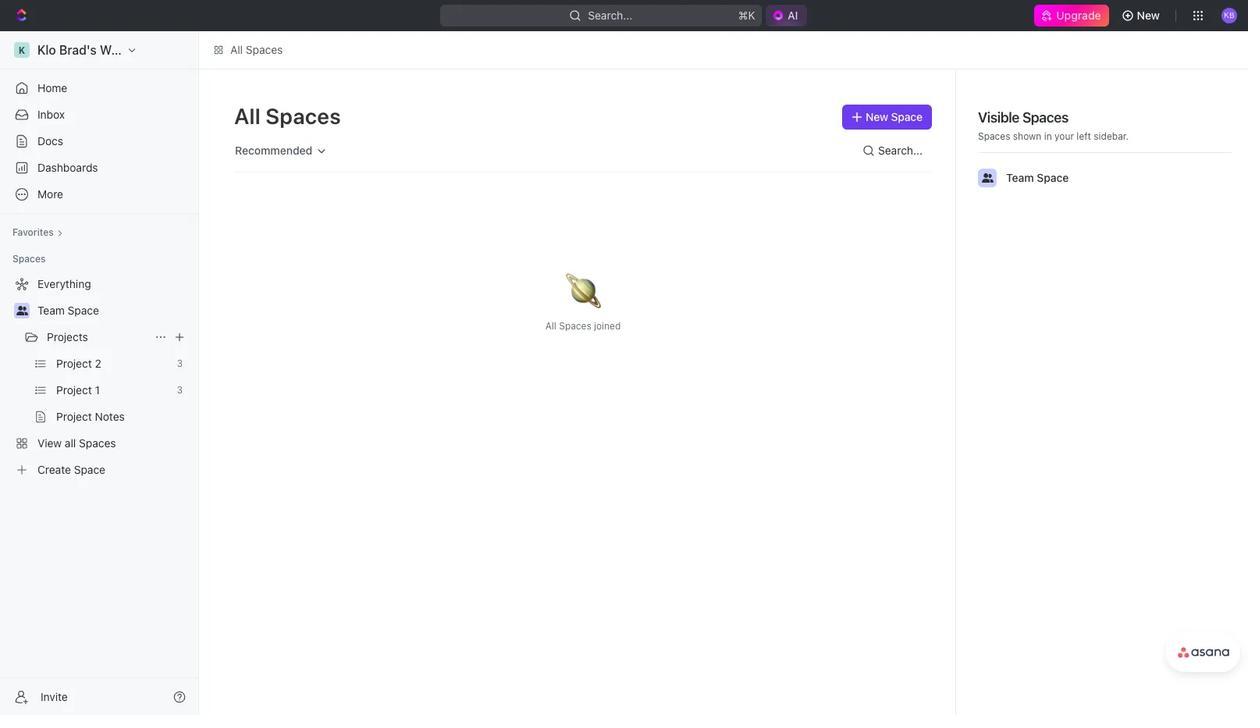 Task type: vqa. For each thing, say whether or not it's contained in the screenshot.
wifi 'image'
no



Task type: locate. For each thing, give the bounding box(es) containing it.
in
[[1044, 130, 1052, 142]]

project notes
[[56, 410, 125, 423]]

2 project from the top
[[56, 383, 92, 397]]

⌘k
[[739, 9, 756, 22]]

tree
[[6, 272, 192, 482]]

1 horizontal spatial team
[[1006, 171, 1034, 184]]

0 vertical spatial search...
[[588, 9, 633, 22]]

team
[[1006, 171, 1034, 184], [37, 304, 65, 317]]

new space
[[866, 110, 923, 123]]

ai
[[788, 9, 798, 22]]

new button
[[1115, 3, 1169, 28]]

dashboards
[[37, 161, 98, 174]]

1 vertical spatial all
[[234, 103, 261, 129]]

create space link
[[6, 457, 189, 482]]

team space inside sidebar navigation
[[37, 304, 99, 317]]

project for project notes
[[56, 410, 92, 423]]

new inside button
[[866, 110, 888, 123]]

space down in at the right of the page
[[1037, 171, 1069, 184]]

joined
[[594, 320, 621, 332]]

tree containing everything
[[6, 272, 192, 482]]

1 vertical spatial user group image
[[16, 306, 28, 315]]

more button
[[6, 182, 192, 207]]

ai button
[[766, 5, 808, 27]]

home
[[37, 81, 67, 94]]

1 horizontal spatial user group image
[[982, 173, 993, 183]]

brad's
[[59, 43, 97, 57]]

1 vertical spatial team
[[37, 304, 65, 317]]

1 vertical spatial search...
[[878, 144, 923, 157]]

2 vertical spatial all
[[545, 320, 556, 332]]

team down shown on the top right of the page
[[1006, 171, 1034, 184]]

1 vertical spatial all spaces
[[234, 103, 341, 129]]

0 vertical spatial team
[[1006, 171, 1034, 184]]

1 project from the top
[[56, 357, 92, 370]]

3 for 1
[[177, 384, 183, 396]]

1 vertical spatial team space
[[37, 304, 99, 317]]

search... inside button
[[878, 144, 923, 157]]

projects link
[[47, 325, 148, 350]]

2 vertical spatial project
[[56, 410, 92, 423]]

all spaces
[[230, 43, 283, 56], [234, 103, 341, 129]]

spaces
[[246, 43, 283, 56], [266, 103, 341, 129], [1023, 109, 1069, 126], [978, 130, 1011, 142], [12, 253, 46, 265], [559, 320, 591, 332], [79, 436, 116, 450]]

new right upgrade
[[1137, 9, 1160, 22]]

0 vertical spatial all
[[230, 43, 243, 56]]

project 1
[[56, 383, 100, 397]]

project
[[56, 357, 92, 370], [56, 383, 92, 397], [56, 410, 92, 423]]

search... button
[[856, 138, 932, 163]]

team space up projects
[[37, 304, 99, 317]]

space up search... button
[[891, 110, 923, 123]]

new inside button
[[1137, 9, 1160, 22]]

sidebar.
[[1094, 130, 1129, 142]]

k
[[19, 44, 25, 56]]

dashboards link
[[6, 155, 192, 180]]

team space
[[1006, 171, 1069, 184], [37, 304, 99, 317]]

3 up project notes link
[[177, 384, 183, 396]]

projects
[[47, 330, 88, 343]]

3 for 2
[[177, 358, 183, 369]]

project left the '2'
[[56, 357, 92, 370]]

team space down shown on the top right of the page
[[1006, 171, 1069, 184]]

1 vertical spatial project
[[56, 383, 92, 397]]

notes
[[95, 410, 125, 423]]

0 vertical spatial project
[[56, 357, 92, 370]]

space
[[891, 110, 923, 123], [1037, 171, 1069, 184], [68, 304, 99, 317], [74, 463, 105, 476]]

1 horizontal spatial search...
[[878, 144, 923, 157]]

0 vertical spatial 3
[[177, 358, 183, 369]]

klo
[[37, 43, 56, 57]]

new for new space
[[866, 110, 888, 123]]

inbox
[[37, 108, 65, 121]]

all
[[230, 43, 243, 56], [234, 103, 261, 129], [545, 320, 556, 332]]

visible
[[978, 109, 1020, 126]]

0 vertical spatial user group image
[[982, 173, 993, 183]]

0 horizontal spatial new
[[866, 110, 888, 123]]

1 horizontal spatial new
[[1137, 9, 1160, 22]]

search...
[[588, 9, 633, 22], [878, 144, 923, 157]]

0 vertical spatial new
[[1137, 9, 1160, 22]]

new up search... button
[[866, 110, 888, 123]]

inbox link
[[6, 102, 192, 127]]

project inside 'link'
[[56, 357, 92, 370]]

new for new
[[1137, 9, 1160, 22]]

0 horizontal spatial team
[[37, 304, 65, 317]]

3 right the project 2 'link'
[[177, 358, 183, 369]]

3 project from the top
[[56, 410, 92, 423]]

project up the view all spaces
[[56, 410, 92, 423]]

team space link
[[37, 298, 189, 323]]

new
[[1137, 9, 1160, 22], [866, 110, 888, 123]]

0 horizontal spatial user group image
[[16, 306, 28, 315]]

3
[[177, 358, 183, 369], [177, 384, 183, 396]]

create space
[[37, 463, 105, 476]]

0 vertical spatial team space
[[1006, 171, 1069, 184]]

1 vertical spatial 3
[[177, 384, 183, 396]]

favorites
[[12, 226, 54, 238]]

1 3 from the top
[[177, 358, 183, 369]]

your
[[1055, 130, 1074, 142]]

user group image
[[982, 173, 993, 183], [16, 306, 28, 315]]

team down everything
[[37, 304, 65, 317]]

1 vertical spatial new
[[866, 110, 888, 123]]

2 3 from the top
[[177, 384, 183, 396]]

project left 1
[[56, 383, 92, 397]]

0 horizontal spatial team space
[[37, 304, 99, 317]]

view all spaces
[[37, 436, 116, 450]]

project for project 2
[[56, 357, 92, 370]]

recommended
[[235, 144, 313, 157]]

space down everything link
[[68, 304, 99, 317]]



Task type: describe. For each thing, give the bounding box(es) containing it.
kb button
[[1217, 3, 1242, 28]]

project 1 link
[[56, 378, 171, 403]]

space inside button
[[891, 110, 923, 123]]

docs
[[37, 134, 63, 148]]

shown
[[1013, 130, 1042, 142]]

all spaces joined
[[545, 320, 621, 332]]

workspace
[[100, 43, 165, 57]]

upgrade
[[1056, 9, 1101, 22]]

new space button
[[842, 105, 932, 130]]

1
[[95, 383, 100, 397]]

recommended button
[[228, 137, 335, 164]]

0 vertical spatial all spaces
[[230, 43, 283, 56]]

2
[[95, 357, 101, 370]]

view all spaces link
[[6, 431, 189, 456]]

project for project 1
[[56, 383, 92, 397]]

everything
[[37, 277, 91, 290]]

create
[[37, 463, 71, 476]]

team inside 'team space' link
[[37, 304, 65, 317]]

more
[[37, 187, 63, 201]]

project 2 link
[[56, 351, 171, 376]]

1 horizontal spatial team space
[[1006, 171, 1069, 184]]

visible spaces spaces shown in your left sidebar.
[[978, 109, 1129, 142]]

favorites button
[[6, 223, 69, 242]]

klo brad's workspace, , element
[[14, 42, 30, 58]]

project 2
[[56, 357, 101, 370]]

left
[[1077, 130, 1091, 142]]

project notes link
[[56, 404, 189, 429]]

docs link
[[6, 129, 192, 154]]

sidebar navigation
[[0, 31, 202, 715]]

kb
[[1224, 10, 1235, 20]]

user group image inside sidebar navigation
[[16, 306, 28, 315]]

invite
[[41, 690, 68, 703]]

klo brad's workspace
[[37, 43, 165, 57]]

0 horizontal spatial search...
[[588, 9, 633, 22]]

view
[[37, 436, 62, 450]]

space down view all spaces link
[[74, 463, 105, 476]]

upgrade link
[[1035, 5, 1109, 27]]

tree inside sidebar navigation
[[6, 272, 192, 482]]

all
[[65, 436, 76, 450]]

everything link
[[6, 272, 189, 297]]

home link
[[6, 76, 192, 101]]



